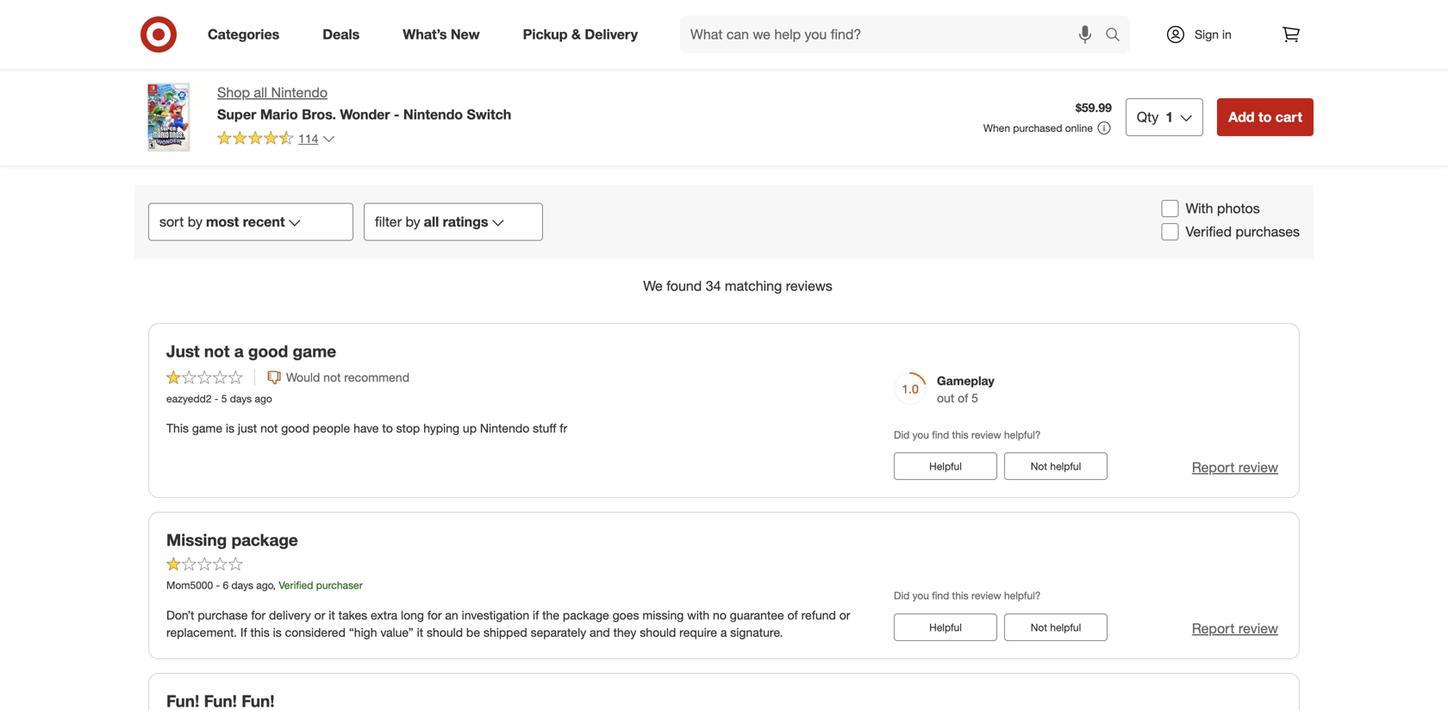 Task type: locate. For each thing, give the bounding box(es) containing it.
report for mom5000
[[1192, 620, 1235, 637]]

2 vertical spatial this
[[250, 625, 270, 640]]

0 vertical spatial it
[[329, 608, 335, 623]]

a down "no"
[[720, 625, 727, 640]]

this down 'tackle'
[[952, 589, 969, 602]]

0 horizontal spatial package
[[231, 530, 298, 550]]

wonder inside shop all nintendo super mario bros. wonder - nintendo switch
[[340, 106, 390, 123]]

report review up your
[[1192, 459, 1278, 476]]

or right refund
[[839, 608, 850, 623]]

0 horizontal spatial or
[[314, 608, 325, 623]]

helpful
[[929, 460, 962, 473], [929, 621, 962, 634]]

value"
[[380, 625, 414, 640]]

report review button for gameplay
[[1192, 458, 1278, 477]]

is
[[226, 421, 234, 436], [273, 625, 282, 640]]

0 horizontal spatial is
[[226, 421, 234, 436]]

require
[[679, 625, 717, 640]]

0 horizontal spatial for
[[251, 608, 266, 623]]

delivery
[[585, 26, 638, 43]]

1 horizontal spatial wonder
[[791, 543, 833, 556]]

0 horizontal spatial and
[[357, 543, 377, 556]]

guest review image 3 of 3, zoom in image
[[785, 0, 893, 92]]

goes
[[612, 608, 639, 623]]

0 horizontal spatial by
[[188, 213, 203, 230]]

package up mom5000 - 6 days ago , verified purchaser
[[231, 530, 298, 550]]

0 vertical spatial not
[[204, 341, 230, 361]]

days
[[230, 392, 252, 405], [231, 579, 253, 592]]

for down mom5000 - 6 days ago , verified purchaser
[[251, 608, 266, 623]]

to right way
[[1277, 543, 1287, 556]]

package up separately
[[563, 608, 609, 623]]

you
[[912, 428, 929, 441], [939, 543, 959, 556], [912, 589, 929, 602]]

0 vertical spatial not
[[1031, 460, 1047, 473]]

with inside team up with up to three friends locally* and gather around one nintendo switch system to experience the game-bending wonder effects together as you tackle courses as a team and help each other on your way to the goal pole.
[[190, 543, 212, 556]]

1 horizontal spatial and
[[590, 625, 610, 640]]

verified
[[1186, 223, 1232, 240], [279, 579, 313, 592]]

missing package
[[166, 530, 298, 550]]

or up considered
[[314, 608, 325, 623]]

game right this
[[192, 421, 222, 436]]

helpful down team
[[1050, 621, 1081, 634]]

1 helpful? from the top
[[1004, 428, 1041, 441]]

helpful for gameplay
[[1050, 460, 1081, 473]]

1 vertical spatial it
[[417, 625, 423, 640]]

1 vertical spatial is
[[273, 625, 282, 640]]

as
[[923, 543, 936, 556], [1042, 543, 1055, 556]]

with inside don't purchase for delivery or it takes extra long for an investigation if the package goes missing with no guarantee of refund or replacement. if this is considered "high value" it should be shipped separately and they should require a signature.
[[687, 608, 710, 623]]

1 helpful from the top
[[929, 460, 962, 473]]

1 report from the top
[[1192, 459, 1235, 476]]

report review button up your
[[1192, 458, 1278, 477]]

a left team
[[1059, 543, 1065, 556]]

1 vertical spatial a
[[1059, 543, 1065, 556]]

with
[[190, 543, 212, 556], [687, 608, 710, 623]]

1 should from the left
[[427, 625, 463, 640]]

takes
[[338, 608, 367, 623]]

of right "out" in the right bottom of the page
[[958, 390, 968, 405]]

1 horizontal spatial package
[[563, 608, 609, 623]]

1 horizontal spatial with
[[687, 608, 710, 623]]

0 horizontal spatial as
[[923, 543, 936, 556]]

1 horizontal spatial not
[[260, 421, 278, 436]]

1 vertical spatial package
[[563, 608, 609, 623]]

report review button down your
[[1192, 619, 1278, 638]]

helpful button down "out" in the right bottom of the page
[[894, 453, 997, 480]]

stop
[[396, 421, 420, 436]]

with up mom5000
[[190, 543, 212, 556]]

when purchased online
[[983, 122, 1093, 134]]

tackle
[[962, 543, 993, 556]]

helpful up team
[[1050, 460, 1081, 473]]

for
[[251, 608, 266, 623], [427, 608, 442, 623]]

report review button
[[1192, 458, 1278, 477], [1192, 619, 1278, 638]]

with up 'require'
[[687, 608, 710, 623]]

good left people
[[281, 421, 309, 436]]

if
[[533, 608, 539, 623]]

not down courses in the bottom of the page
[[1031, 621, 1047, 634]]

verified down with
[[1186, 223, 1232, 240]]

0 horizontal spatial should
[[427, 625, 463, 640]]

0 vertical spatial is
[[226, 421, 234, 436]]

2 horizontal spatial and
[[1099, 543, 1119, 556]]

deals link
[[308, 16, 381, 53]]

1 vertical spatial report review
[[1192, 620, 1278, 637]]

game up would
[[293, 341, 336, 361]]

2 did you find this review helpful? from the top
[[894, 589, 1041, 602]]

guest review image 1 of 3, zoom in image
[[542, 0, 649, 92]]

1 vertical spatial ago
[[256, 579, 273, 592]]

2 should from the left
[[640, 625, 676, 640]]

did you find this review helpful? down "out" in the right bottom of the page
[[894, 428, 1041, 441]]

not helpful button for gameplay
[[1004, 453, 1108, 480]]

1 horizontal spatial the
[[691, 543, 707, 556]]

refund
[[801, 608, 836, 623]]

1 vertical spatial with
[[687, 608, 710, 623]]

1 horizontal spatial or
[[839, 608, 850, 623]]

0 vertical spatial switch
[[467, 106, 511, 123]]

0 vertical spatial find
[[932, 428, 949, 441]]

not helpful button for mom5000
[[1004, 614, 1108, 641]]

of left refund
[[787, 608, 798, 623]]

,
[[273, 579, 276, 592]]

2 report review button from the top
[[1192, 619, 1278, 638]]

0 horizontal spatial verified
[[279, 579, 313, 592]]

0 vertical spatial days
[[230, 392, 252, 405]]

- for mom5000 - 6 days ago , verified purchaser
[[216, 579, 220, 592]]

- inside shop all nintendo super mario bros. wonder - nintendo switch
[[394, 106, 400, 123]]

helpful for gameplay
[[929, 460, 962, 473]]

0 vertical spatial with
[[190, 543, 212, 556]]

verified right ,
[[279, 579, 313, 592]]

0 vertical spatial this
[[952, 428, 969, 441]]

2 vertical spatial a
[[720, 625, 727, 640]]

nintendo right one
[[483, 543, 531, 556]]

and left they
[[590, 625, 610, 640]]

did you find this review helpful? down 'tackle'
[[894, 589, 1041, 602]]

With photos checkbox
[[1162, 200, 1179, 217]]

not helpful button
[[1004, 453, 1108, 480], [1004, 614, 1108, 641]]

1 vertical spatial did you find this review helpful?
[[894, 589, 1041, 602]]

0 horizontal spatial wonder
[[340, 106, 390, 123]]

0 vertical spatial you
[[912, 428, 929, 441]]

by
[[188, 213, 203, 230], [406, 213, 420, 230]]

ago for 6
[[256, 579, 273, 592]]

0 vertical spatial helpful
[[1050, 460, 1081, 473]]

report review down your
[[1192, 620, 1278, 637]]

days up just
[[230, 392, 252, 405]]

0 vertical spatial wonder
[[340, 106, 390, 123]]

1 find from the top
[[932, 428, 949, 441]]

you inside team up with up to three friends locally* and gather around one nintendo switch system to experience the game-bending wonder effects together as you tackle courses as a team and help each other on your way to the goal pole.
[[939, 543, 959, 556]]

and left help
[[1099, 543, 1119, 556]]

ago up just
[[255, 392, 272, 405]]

it down long
[[417, 625, 423, 640]]

1 vertical spatial days
[[231, 579, 253, 592]]

0 horizontal spatial switch
[[467, 106, 511, 123]]

game
[[293, 341, 336, 361], [192, 421, 222, 436]]

5 inside gameplay out of 5
[[972, 390, 978, 405]]

- left 6
[[216, 579, 220, 592]]

days right 6
[[231, 579, 253, 592]]

good
[[248, 341, 288, 361], [281, 421, 309, 436]]

1 vertical spatial not helpful
[[1031, 621, 1081, 634]]

2 not from the top
[[1031, 621, 1047, 634]]

2 for from the left
[[427, 608, 442, 623]]

1 did you find this review helpful? from the top
[[894, 428, 1041, 441]]

2 horizontal spatial a
[[1059, 543, 1065, 556]]

0 vertical spatial not helpful button
[[1004, 453, 1108, 480]]

1 vertical spatial report
[[1192, 620, 1235, 637]]

to right system
[[615, 543, 625, 556]]

not up courses in the bottom of the page
[[1031, 460, 1047, 473]]

1 vertical spatial helpful button
[[894, 614, 997, 641]]

a up eazyedd2 - 5 days ago
[[234, 341, 244, 361]]

0 vertical spatial report
[[1192, 459, 1235, 476]]

photos
[[1217, 200, 1260, 217]]

1 vertical spatial wonder
[[791, 543, 833, 556]]

it left takes
[[329, 608, 335, 623]]

the up goal
[[691, 543, 707, 556]]

1 horizontal spatial should
[[640, 625, 676, 640]]

1 not helpful from the top
[[1031, 460, 1081, 473]]

and inside don't purchase for delivery or it takes extra long for an investigation if the package goes missing with no guarantee of refund or replacement. if this is considered "high value" it should be shipped separately and they should require a signature.
[[590, 625, 610, 640]]

to left 'stop'
[[382, 421, 393, 436]]

- right eazyedd2
[[214, 392, 218, 405]]

1 for from the left
[[251, 608, 266, 623]]

&
[[571, 26, 581, 43]]

sort
[[159, 213, 184, 230]]

you for gameplay
[[912, 428, 929, 441]]

1 report review button from the top
[[1192, 458, 1278, 477]]

the right way
[[1291, 543, 1307, 556]]

0 vertical spatial package
[[231, 530, 298, 550]]

1 horizontal spatial by
[[406, 213, 420, 230]]

1 horizontal spatial all
[[424, 213, 439, 230]]

1 helpful button from the top
[[894, 453, 997, 480]]

0 horizontal spatial of
[[787, 608, 798, 623]]

this
[[166, 421, 189, 436]]

5 right eazyedd2
[[221, 392, 227, 405]]

not for mom5000
[[1031, 621, 1047, 634]]

5 down gameplay on the right bottom of page
[[972, 390, 978, 405]]

wonder left effects
[[791, 543, 833, 556]]

1 or from the left
[[314, 608, 325, 623]]

1 horizontal spatial game
[[293, 341, 336, 361]]

the right if
[[542, 608, 559, 623]]

2 report review from the top
[[1192, 620, 1278, 637]]

1 helpful from the top
[[1050, 460, 1081, 473]]

add to cart button
[[1217, 98, 1314, 136]]

0 horizontal spatial not
[[204, 341, 230, 361]]

nintendo left stuff
[[480, 421, 529, 436]]

helpful button down 'tackle'
[[894, 614, 997, 641]]

not helpful for gameplay
[[1031, 460, 1081, 473]]

all left ratings
[[424, 213, 439, 230]]

the
[[691, 543, 707, 556], [1291, 543, 1307, 556], [542, 608, 559, 623]]

the inside don't purchase for delivery or it takes extra long for an investigation if the package goes missing with no guarantee of refund or replacement. if this is considered "high value" it should be shipped separately and they should require a signature.
[[542, 608, 559, 623]]

experience
[[628, 543, 687, 556]]

what's
[[403, 26, 447, 43]]

2 helpful from the top
[[1050, 621, 1081, 634]]

and left the gather
[[357, 543, 377, 556]]

1 vertical spatial helpful?
[[1004, 589, 1041, 602]]

most
[[206, 213, 239, 230]]

1 horizontal spatial of
[[958, 390, 968, 405]]

0 vertical spatial verified
[[1186, 223, 1232, 240]]

by for sort by
[[188, 213, 203, 230]]

1 report review from the top
[[1192, 459, 1278, 476]]

as right together
[[923, 543, 936, 556]]

did you find this review helpful? for mom5000
[[894, 589, 1041, 602]]

2 horizontal spatial the
[[1291, 543, 1307, 556]]

guarantee
[[730, 608, 784, 623]]

0 vertical spatial -
[[394, 106, 400, 123]]

all right shop
[[254, 84, 267, 101]]

1 as from the left
[[923, 543, 936, 556]]

1 vertical spatial switch
[[534, 543, 570, 556]]

this down "out" in the right bottom of the page
[[952, 428, 969, 441]]

cart
[[1276, 109, 1302, 125]]

1 did from the top
[[894, 428, 910, 441]]

by right filter
[[406, 213, 420, 230]]

1 vertical spatial good
[[281, 421, 309, 436]]

1 vertical spatial you
[[939, 543, 959, 556]]

up
[[463, 421, 477, 436], [174, 543, 187, 556], [215, 543, 229, 556]]

0 vertical spatial did you find this review helpful?
[[894, 428, 1041, 441]]

good up would
[[248, 341, 288, 361]]

2 find from the top
[[932, 589, 949, 602]]

switch inside shop all nintendo super mario bros. wonder - nintendo switch
[[467, 106, 511, 123]]

this right if at bottom left
[[250, 625, 270, 640]]

by for filter by
[[406, 213, 420, 230]]

ago down 'three'
[[256, 579, 273, 592]]

by right "sort"
[[188, 213, 203, 230]]

helpful? for mom5000
[[1004, 589, 1041, 602]]

should down missing at the left
[[640, 625, 676, 640]]

have
[[353, 421, 379, 436]]

image of super mario bros. wonder - nintendo switch image
[[134, 83, 203, 152]]

2 helpful from the top
[[929, 621, 962, 634]]

review
[[971, 428, 1001, 441], [1239, 459, 1278, 476], [971, 589, 1001, 602], [1239, 620, 1278, 637]]

way
[[1252, 543, 1274, 556]]

2 not helpful button from the top
[[1004, 614, 1108, 641]]

report up on at the right bottom of page
[[1192, 459, 1235, 476]]

deals
[[323, 26, 360, 43]]

1 not from the top
[[1031, 460, 1047, 473]]

1 vertical spatial not helpful button
[[1004, 614, 1108, 641]]

is down the delivery
[[273, 625, 282, 640]]

0 vertical spatial helpful button
[[894, 453, 997, 480]]

1 vertical spatial of
[[787, 608, 798, 623]]

as right courses in the bottom of the page
[[1042, 543, 1055, 556]]

and
[[357, 543, 377, 556], [1099, 543, 1119, 556], [590, 625, 610, 640]]

switch left system
[[534, 543, 570, 556]]

1 horizontal spatial switch
[[534, 543, 570, 556]]

not
[[204, 341, 230, 361], [323, 370, 341, 385], [260, 421, 278, 436]]

2 report from the top
[[1192, 620, 1235, 637]]

0 horizontal spatial a
[[234, 341, 244, 361]]

report for gameplay
[[1192, 459, 1235, 476]]

2 did from the top
[[894, 589, 910, 602]]

of inside don't purchase for delivery or it takes extra long for an investigation if the package goes missing with no guarantee of refund or replacement. if this is considered "high value" it should be shipped separately and they should require a signature.
[[787, 608, 798, 623]]

0 horizontal spatial all
[[254, 84, 267, 101]]

0 vertical spatial all
[[254, 84, 267, 101]]

up right hyping
[[463, 421, 477, 436]]

1 horizontal spatial a
[[720, 625, 727, 640]]

5
[[972, 390, 978, 405], [221, 392, 227, 405]]

report review button for mom5000
[[1192, 619, 1278, 638]]

What can we help you find? suggestions appear below search field
[[680, 16, 1109, 53]]

2 vertical spatial -
[[216, 579, 220, 592]]

1 vertical spatial helpful
[[1050, 621, 1081, 634]]

team
[[1069, 543, 1095, 556]]

be
[[466, 625, 480, 640]]

for left an
[[427, 608, 442, 623]]

1 horizontal spatial up
[[215, 543, 229, 556]]

missing
[[642, 608, 684, 623]]

2 not helpful from the top
[[1031, 621, 1081, 634]]

114 link
[[217, 130, 336, 150]]

2 vertical spatial you
[[912, 589, 929, 602]]

0 vertical spatial a
[[234, 341, 244, 361]]

purchaser
[[316, 579, 363, 592]]

around
[[418, 543, 456, 556]]

1 vertical spatial not
[[323, 370, 341, 385]]

Verified purchases checkbox
[[1162, 223, 1179, 240]]

pole.
[[725, 560, 752, 573]]

switch down new on the top left
[[467, 106, 511, 123]]

stuff
[[533, 421, 556, 436]]

in
[[1222, 27, 1232, 42]]

2 by from the left
[[406, 213, 420, 230]]

purchases
[[1236, 223, 1300, 240]]

up right team
[[174, 543, 187, 556]]

1 horizontal spatial as
[[1042, 543, 1055, 556]]

is left just
[[226, 421, 234, 436]]

1 not helpful button from the top
[[1004, 453, 1108, 480]]

we found 34 matching reviews
[[643, 277, 832, 294]]

0 vertical spatial ago
[[255, 392, 272, 405]]

2 helpful button from the top
[[894, 614, 997, 641]]

0 vertical spatial helpful?
[[1004, 428, 1041, 441]]

other
[[1178, 543, 1205, 556]]

1 vertical spatial did
[[894, 589, 910, 602]]

to right add
[[1258, 109, 1272, 125]]

2 horizontal spatial not
[[323, 370, 341, 385]]

- right the bros.
[[394, 106, 400, 123]]

up up 6
[[215, 543, 229, 556]]

0 horizontal spatial game
[[192, 421, 222, 436]]

1 vertical spatial this
[[952, 589, 969, 602]]

1 horizontal spatial for
[[427, 608, 442, 623]]

1 by from the left
[[188, 213, 203, 230]]

1 vertical spatial -
[[214, 392, 218, 405]]

not helpful
[[1031, 460, 1081, 473], [1031, 621, 1081, 634]]

this for gameplay
[[952, 428, 969, 441]]

report down on at the right bottom of page
[[1192, 620, 1235, 637]]

1 vertical spatial verified
[[279, 579, 313, 592]]

helpful button for gameplay
[[894, 453, 997, 480]]

gather
[[381, 543, 415, 556]]

a inside don't purchase for delivery or it takes extra long for an investigation if the package goes missing with no guarantee of refund or replacement. if this is considered "high value" it should be shipped separately and they should require a signature.
[[720, 625, 727, 640]]

helpful for mom5000
[[1050, 621, 1081, 634]]

should down an
[[427, 625, 463, 640]]

1 horizontal spatial is
[[273, 625, 282, 640]]

ago for 5
[[255, 392, 272, 405]]

an
[[445, 608, 458, 623]]

filter
[[375, 213, 402, 230]]

2 helpful? from the top
[[1004, 589, 1041, 602]]

wonder
[[340, 106, 390, 123], [791, 543, 833, 556]]

review down way
[[1239, 620, 1278, 637]]

don't
[[166, 608, 194, 623]]

if
[[240, 625, 247, 640]]

114
[[298, 131, 318, 146]]

wonder right the bros.
[[340, 106, 390, 123]]

did
[[894, 428, 910, 441], [894, 589, 910, 602]]

goal
[[696, 560, 721, 573]]

0 vertical spatial report review
[[1192, 459, 1278, 476]]

categories link
[[193, 16, 301, 53]]



Task type: vqa. For each thing, say whether or not it's contained in the screenshot.
bottommost game
yes



Task type: describe. For each thing, give the bounding box(es) containing it.
replacement.
[[166, 625, 237, 640]]

nintendo inside team up with up to three friends locally* and gather around one nintendo switch system to experience the game-bending wonder effects together as you tackle courses as a team and help each other on your way to the goal pole.
[[483, 543, 531, 556]]

we
[[643, 277, 663, 294]]

ratings
[[443, 213, 488, 230]]

system
[[573, 543, 612, 556]]

help
[[1122, 543, 1145, 556]]

team up with up to three friends locally* and gather around one nintendo switch system to experience the game-bending wonder effects together as you tackle courses as a team and help each other on your way to the goal pole.
[[141, 543, 1307, 573]]

review down gameplay out of 5
[[971, 428, 1001, 441]]

helpful for mom5000
[[929, 621, 962, 634]]

no
[[713, 608, 727, 623]]

add to cart
[[1228, 109, 1302, 125]]

0 horizontal spatial it
[[329, 608, 335, 623]]

three
[[245, 543, 273, 556]]

your
[[1226, 543, 1249, 556]]

"high
[[349, 625, 377, 640]]

not helpful for mom5000
[[1031, 621, 1081, 634]]

what's new
[[403, 26, 480, 43]]

missing
[[166, 530, 227, 550]]

not for just
[[204, 341, 230, 361]]

did for gameplay
[[894, 428, 910, 441]]

fr
[[560, 421, 567, 436]]

helpful button for mom5000
[[894, 614, 997, 641]]

purchased
[[1013, 122, 1062, 134]]

matching
[[725, 277, 782, 294]]

2 vertical spatial not
[[260, 421, 278, 436]]

gameplay
[[937, 373, 995, 388]]

helpful? for gameplay
[[1004, 428, 1041, 441]]

not for gameplay
[[1031, 460, 1047, 473]]

out
[[937, 390, 954, 405]]

sort by most recent
[[159, 213, 285, 230]]

one
[[459, 543, 479, 556]]

review up way
[[1239, 459, 1278, 476]]

game-
[[711, 543, 745, 556]]

recommend
[[344, 370, 409, 385]]

bending
[[745, 543, 788, 556]]

report review for gameplay
[[1192, 459, 1278, 476]]

days for 6
[[231, 579, 253, 592]]

what's new link
[[388, 16, 501, 53]]

1 vertical spatial all
[[424, 213, 439, 230]]

to left 'three'
[[232, 543, 242, 556]]

report review for mom5000
[[1192, 620, 1278, 637]]

1
[[1166, 109, 1173, 125]]

reviews
[[786, 277, 832, 294]]

0 vertical spatial game
[[293, 341, 336, 361]]

switch inside team up with up to three friends locally* and gather around one nintendo switch system to experience the game-bending wonder effects together as you tackle courses as a team and help each other on your way to the goal pole.
[[534, 543, 570, 556]]

review down 'tackle'
[[971, 589, 1001, 602]]

this inside don't purchase for delivery or it takes extra long for an investigation if the package goes missing with no guarantee of refund or replacement. if this is considered "high value" it should be shipped separately and they should require a signature.
[[250, 625, 270, 640]]

a inside team up with up to three friends locally* and gather around one nintendo switch system to experience the game-bending wonder effects together as you tackle courses as a team and help each other on your way to the goal pole.
[[1059, 543, 1065, 556]]

together
[[875, 543, 920, 556]]

signature.
[[730, 625, 783, 640]]

filter by all ratings
[[375, 213, 488, 230]]

recent
[[243, 213, 285, 230]]

friends
[[276, 543, 312, 556]]

nintendo down what's new
[[403, 106, 463, 123]]

you for mom5000
[[912, 589, 929, 602]]

with
[[1186, 200, 1213, 217]]

eazyedd2 - 5 days ago
[[166, 392, 272, 405]]

each
[[1148, 543, 1175, 556]]

mom5000
[[166, 579, 213, 592]]

extra
[[371, 608, 397, 623]]

did you find this review helpful? for gameplay
[[894, 428, 1041, 441]]

nintendo up the bros.
[[271, 84, 328, 101]]

new
[[451, 26, 480, 43]]

verified purchases
[[1186, 223, 1300, 240]]

1 horizontal spatial verified
[[1186, 223, 1232, 240]]

34
[[706, 277, 721, 294]]

of inside gameplay out of 5
[[958, 390, 968, 405]]

categories
[[208, 26, 279, 43]]

2 or from the left
[[839, 608, 850, 623]]

days for 5
[[230, 392, 252, 405]]

this for mom5000
[[952, 589, 969, 602]]

pickup & delivery
[[523, 26, 638, 43]]

0 vertical spatial good
[[248, 341, 288, 361]]

don't purchase for delivery or it takes extra long for an investigation if the package goes missing with no guarantee of refund or replacement. if this is considered "high value" it should be shipped separately and they should require a signature.
[[166, 608, 850, 640]]

guest review image 2 of 3, zoom in image
[[663, 0, 771, 92]]

sign in
[[1195, 27, 1232, 42]]

2 horizontal spatial up
[[463, 421, 477, 436]]

find for mom5000
[[932, 589, 949, 602]]

would not recommend
[[286, 370, 409, 385]]

just
[[238, 421, 257, 436]]

qty 1
[[1137, 109, 1173, 125]]

6
[[223, 579, 229, 592]]

locally*
[[316, 543, 354, 556]]

to inside button
[[1258, 109, 1272, 125]]

did for mom5000
[[894, 589, 910, 602]]

- for eazyedd2 - 5 days ago
[[214, 392, 218, 405]]

found
[[666, 277, 702, 294]]

separately
[[531, 625, 586, 640]]

is inside don't purchase for delivery or it takes extra long for an investigation if the package goes missing with no guarantee of refund or replacement. if this is considered "high value" it should be shipped separately and they should require a signature.
[[273, 625, 282, 640]]

0 horizontal spatial up
[[174, 543, 187, 556]]

qty
[[1137, 109, 1159, 125]]

effects
[[837, 543, 872, 556]]

$59.99
[[1076, 100, 1112, 115]]

search button
[[1097, 16, 1139, 57]]

considered
[[285, 625, 346, 640]]

bros.
[[302, 106, 336, 123]]

this game is just not good people have to stop hyping up nintendo stuff fr
[[166, 421, 567, 436]]

shipped
[[484, 625, 527, 640]]

1 horizontal spatial it
[[417, 625, 423, 640]]

gameplay out of 5
[[937, 373, 995, 405]]

sign in link
[[1151, 16, 1258, 53]]

not for would
[[323, 370, 341, 385]]

wonder inside team up with up to three friends locally* and gather around one nintendo switch system to experience the game-bending wonder effects together as you tackle courses as a team and help each other on your way to the goal pole.
[[791, 543, 833, 556]]

just not a good game
[[166, 341, 336, 361]]

mario
[[260, 106, 298, 123]]

2 as from the left
[[1042, 543, 1055, 556]]

team
[[141, 543, 170, 556]]

purchase
[[198, 608, 248, 623]]

would
[[286, 370, 320, 385]]

0 horizontal spatial 5
[[221, 392, 227, 405]]

on
[[1209, 543, 1222, 556]]

long
[[401, 608, 424, 623]]

pickup
[[523, 26, 568, 43]]

find for gameplay
[[932, 428, 949, 441]]

package inside don't purchase for delivery or it takes extra long for an investigation if the package goes missing with no guarantee of refund or replacement. if this is considered "high value" it should be shipped separately and they should require a signature.
[[563, 608, 609, 623]]

they
[[613, 625, 636, 640]]

investigation
[[462, 608, 529, 623]]

online
[[1065, 122, 1093, 134]]

all inside shop all nintendo super mario bros. wonder - nintendo switch
[[254, 84, 267, 101]]

sign
[[1195, 27, 1219, 42]]

hyping
[[423, 421, 459, 436]]



